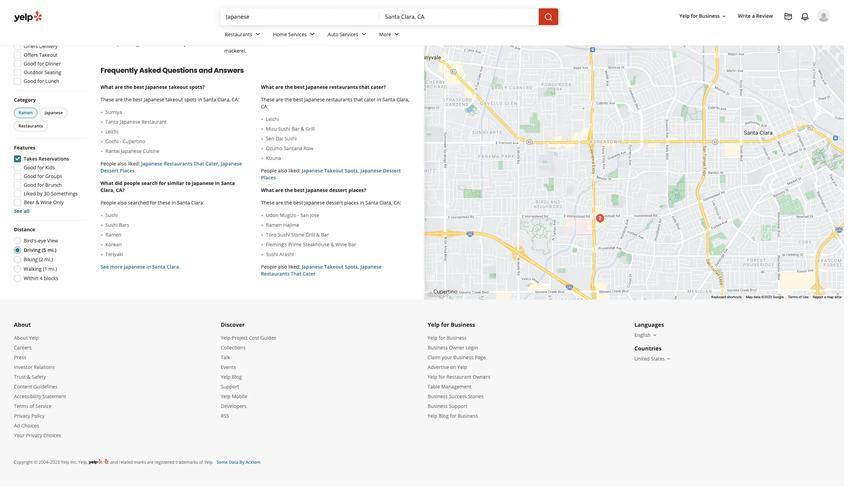 Task type: describe. For each thing, give the bounding box(es) containing it.
bird's-
[[24, 238, 38, 244]]

japanese inside japanese restaurants that cater
[[360, 264, 382, 271]]

are for what are the best japanese restaurants that cater?
[[275, 84, 283, 90]]

yelp inside about yelp careers press investor relations trust & safety content guidelines accessibility statement terms of service privacy policy ad choices your privacy choices
[[29, 335, 39, 342]]

buy
[[360, 27, 368, 33]]

cater
[[303, 271, 316, 278]]

notifications image
[[801, 13, 809, 21]]

mackerel.
[[224, 48, 246, 54]]

good for kids
[[24, 164, 55, 171]]

restaurants down rantei japanese cuisine link
[[164, 161, 192, 167]]

similar
[[167, 180, 184, 187]]

liked by 30-somethings
[[24, 191, 78, 197]]

best for these are the best japanese dessert places in santa clara, ca:
[[293, 200, 303, 206]]

yelp project cost guides link
[[221, 335, 276, 342]]

the for what are the best japanese restaurants that cater?
[[285, 84, 293, 90]]

grill inside leichi mizu sushi bar & grill sen dai sushi ozumo santana row kizuna
[[306, 126, 315, 132]]

that for cater
[[354, 96, 363, 103]]

japanese takeout spots, link for places
[[302, 168, 360, 174]]

dessert for places?
[[329, 187, 347, 194]]

people for restaurants "japanese dessert places" link
[[101, 161, 116, 167]]

content
[[14, 384, 32, 391]]

2 vertical spatial bar
[[348, 242, 356, 248]]

ca: for these are the best japanese takeout spots in santa clara, ca:
[[232, 96, 239, 103]]

are for what are the best japanese dessert places?
[[275, 187, 283, 194]]

clara, inside what did people search for similar to japanese in santa clara, ca?
[[101, 187, 115, 194]]

sen
[[266, 135, 274, 142]]

groups
[[45, 173, 62, 180]]

i inside i recently discovered japanese cheesecake. where's the best place to get it in the south bay?
[[117, 27, 119, 33]]

talk
[[221, 355, 230, 361]]

bay
[[398, 34, 406, 40]]

ca: inside the these are the best japanese restaurants that cater in santa clara, ca:
[[261, 103, 269, 110]]

1 vertical spatial mackerel?
[[260, 34, 283, 40]]

claim
[[428, 355, 441, 361]]

what for what are the best japanese dessert places?
[[261, 187, 274, 194]]

sushi down hajime
[[278, 232, 290, 238]]

©2023
[[762, 296, 772, 300]]

clara, down answers
[[218, 96, 231, 103]]

leichi inside sumiya tanto japanese restaurant leichi gochi - cupertino rantei japanese cuisine
[[105, 129, 118, 135]]

see more japanese in santa clara. link
[[101, 264, 180, 271]]

in left clara.
[[146, 264, 151, 271]]

inc.
[[70, 460, 77, 466]]

japanese restaurants that cater, link
[[141, 161, 221, 167]]

category
[[14, 97, 36, 103]]

cater?
[[371, 84, 386, 90]]

the for what are the best japanese takeout spots?
[[124, 84, 132, 90]]

korean link
[[105, 242, 250, 249]]

the for these are the best japanese restaurants that cater in santa clara, ca:
[[285, 96, 292, 103]]

& inside about yelp careers press investor relations trust & safety content guidelines accessibility statement terms of service privacy policy ad choices your privacy choices
[[27, 374, 31, 381]]

takeout for spots
[[166, 96, 183, 103]]

in right these
[[172, 200, 176, 206]]

yelp project cost guides collections talk events yelp blog support yelp mobile developers rss
[[221, 335, 276, 420]]

japanese dessert places link for restaurants
[[101, 161, 242, 174]]

see for see all
[[14, 208, 22, 215]]

within 4 blocks
[[24, 275, 58, 282]]

japanese dessert places for takeout
[[261, 168, 401, 181]]

liked: for the
[[288, 168, 301, 174]]

& down toro sushi stone grill & bar link
[[331, 242, 334, 248]]

yelp for business inside button
[[680, 13, 720, 19]]

spots, for japanese restaurants that cater
[[345, 264, 359, 271]]

blocks
[[44, 275, 58, 282]]

& up steakhouse
[[316, 232, 320, 238]]

guidelines
[[33, 384, 58, 391]]

support inside yelp project cost guides collections talk events yelp blog support yelp mobile developers rss
[[221, 384, 239, 391]]

good for good for brunch
[[24, 182, 36, 189]]

auto services
[[328, 31, 358, 38]]

they
[[285, 34, 296, 40]]

sumiya link
[[105, 109, 250, 116]]

what for what are the best japanese takeout spots?
[[101, 84, 114, 90]]

that inside japanese restaurants that cater
[[291, 271, 302, 278]]

1 horizontal spatial sparkling
[[355, 20, 377, 26]]

also for that 'japanese takeout spots,' link
[[278, 264, 287, 271]]

i recently discovered japanese cheesecake. where's the best place to get it in the south bay?
[[117, 27, 188, 47]]

copyright © 2004–2023 yelp inc. yelp,
[[14, 460, 88, 466]]

somethings
[[51, 191, 78, 197]]

table
[[428, 384, 440, 391]]

see all button
[[14, 208, 30, 215]]

driving (5 mi.)
[[24, 247, 56, 254]]

to inside i recently discovered japanese cheesecake. where's the best place to get it in the south bay?
[[131, 41, 135, 47]]

the inside japanese sparkling cocktails where can i buy japanese sparkling cocktail here in the bay area.
[[389, 34, 396, 40]]

blog inside yelp project cost guides collections talk events yelp blog support yelp mobile developers rss
[[232, 374, 242, 381]]

a inside the japanese horse mackerel? does anyone know where to get japanese horse mackerel? they are like tinier version of a mackerel.
[[279, 41, 282, 47]]

terms of service link
[[14, 404, 52, 410]]

ca: for these are the best japanese dessert places in santa clara, ca:
[[394, 200, 401, 206]]

- inside sumiya tanto japanese restaurant leichi gochi - cupertino rantei japanese cuisine
[[120, 138, 121, 145]]

16 chevron down v2 image for united states
[[667, 357, 672, 362]]

restaurant inside sumiya tanto japanese restaurant leichi gochi - cupertino rantei japanese cuisine
[[142, 119, 167, 125]]

in inside what did people search for similar to japanese in santa clara, ca?
[[215, 180, 220, 187]]

search
[[141, 180, 158, 187]]

0 horizontal spatial leichi link
[[105, 129, 250, 135]]

1 vertical spatial choices
[[43, 433, 61, 440]]

languages
[[635, 322, 664, 329]]

udon mugizo - san jose ramen hajime toro sushi stone grill & bar fleming's prime steakhouse & wine bar sushi arashi
[[266, 212, 356, 258]]

japanese dessert places link for takeout
[[261, 168, 401, 181]]

ad choices link
[[14, 423, 39, 430]]

places for are
[[261, 175, 276, 181]]

where
[[331, 27, 346, 33]]

teriyaki
[[105, 251, 123, 258]]

acxiom
[[246, 460, 261, 466]]

group containing suggested
[[12, 23, 87, 87]]

24 chevron down v2 image
[[360, 30, 368, 39]]

report
[[813, 296, 824, 300]]

bird's-eye view
[[24, 238, 58, 244]]

people also liked: japanese takeout spots, for that
[[261, 264, 360, 271]]

and related marks are registered trademarks of yelp.
[[109, 460, 214, 466]]

spots
[[184, 96, 197, 103]]

like
[[233, 41, 241, 47]]

cocktail
[[353, 34, 370, 40]]

yelp for restaurant owners link
[[428, 374, 491, 381]]

best for what are the best japanese dessert places?
[[294, 187, 305, 194]]

option group containing distance
[[12, 227, 87, 285]]

outdoor seating
[[24, 69, 61, 76]]

0 vertical spatial horse
[[248, 20, 261, 26]]

0 vertical spatial takeout
[[39, 52, 58, 58]]

business categories element
[[219, 25, 830, 45]]

2004–2023
[[39, 460, 60, 466]]

also for japanese restaurants that cater, link
[[117, 161, 127, 167]]

1 vertical spatial sparkling
[[331, 34, 352, 40]]

none field the "near"
[[385, 13, 533, 21]]

0 vertical spatial choices
[[21, 423, 39, 430]]

0 vertical spatial terms
[[788, 296, 798, 300]]

keyboard shortcuts
[[712, 296, 742, 300]]

copyright
[[14, 460, 33, 466]]

people for the japanese restaurants that cater 'link'
[[261, 264, 277, 271]]

business inside button
[[699, 13, 720, 19]]

tanto
[[105, 119, 119, 125]]

google
[[773, 296, 784, 300]]

leichi inside leichi mizu sushi bar & grill sen dai sushi ozumo santana row kizuna
[[266, 116, 279, 123]]

user actions element
[[674, 9, 840, 52]]

search image
[[544, 13, 553, 21]]

0 vertical spatial wine
[[40, 199, 52, 206]]

cost
[[249, 335, 259, 342]]

these for these are the best japanese restaurants that cater in santa clara, ca:
[[261, 96, 275, 103]]

by
[[240, 460, 245, 466]]

japanese button
[[40, 108, 67, 118]]

sushi left bars
[[105, 222, 118, 229]]

are for these are the best japanese takeout spots in santa clara, ca:
[[115, 96, 123, 103]]

ramen inside sushi sushi bars ramen korean teriyaki
[[105, 232, 121, 238]]

support inside yelp for business business owner login claim your business page advertise on yelp yelp for restaurant owners table management business success stories business support yelp blog for business
[[449, 404, 468, 410]]

takeout for japanese dessert places
[[324, 168, 344, 174]]

talk link
[[221, 355, 230, 361]]

related
[[119, 460, 133, 466]]

collections link
[[221, 345, 246, 352]]

good for good for kids
[[24, 164, 36, 171]]

business support link
[[428, 404, 468, 410]]

eye
[[38, 238, 46, 244]]

0 horizontal spatial yelp for business
[[428, 322, 475, 329]]

in right places
[[360, 200, 364, 206]]

lunch
[[45, 78, 59, 85]]

jose
[[310, 212, 319, 219]]

walking
[[24, 266, 42, 273]]

1 horizontal spatial leichi link
[[266, 116, 410, 123]]

that for cater?
[[359, 84, 370, 90]]

more link
[[374, 25, 407, 45]]

what are the best japanese takeout spots?
[[101, 84, 205, 90]]

cuisine
[[143, 148, 160, 155]]

people
[[124, 180, 140, 187]]

bar inside leichi mizu sushi bar & grill sen dai sushi ozumo santana row kizuna
[[292, 126, 300, 132]]

rss
[[221, 413, 229, 420]]

japanese horse mackerel? does anyone know where to get japanese horse mackerel? they are like tinier version of a mackerel.
[[224, 20, 298, 54]]

ad
[[14, 423, 20, 430]]

sushi up dai
[[278, 126, 290, 132]]

success
[[449, 394, 467, 400]]

Near text field
[[385, 13, 533, 21]]

registered
[[155, 460, 174, 466]]

24 chevron down v2 image for restaurants
[[254, 30, 262, 39]]

map
[[827, 296, 834, 300]]

fleming's
[[266, 242, 287, 248]]

japanese restaurants that cater link
[[261, 264, 382, 278]]

content guidelines link
[[14, 384, 58, 391]]

mi.) for biking (2 mi.)
[[44, 257, 53, 263]]

sushi sushi bars ramen korean teriyaki
[[105, 212, 129, 258]]

use
[[803, 296, 809, 300]]

steakhouse
[[303, 242, 330, 248]]

cupertino
[[123, 138, 145, 145]]

0 vertical spatial privacy
[[14, 413, 30, 420]]

ramen inside udon mugizo - san jose ramen hajime toro sushi stone grill & bar fleming's prime steakhouse & wine bar sushi arashi
[[266, 222, 282, 229]]

get inside i recently discovered japanese cheesecake. where's the best place to get it in the south bay?
[[137, 41, 144, 47]]

sushi up santana
[[284, 135, 297, 142]]

0 vertical spatial mackerel?
[[263, 20, 288, 26]]

the for these are the best japanese dessert places in santa clara, ca:
[[285, 200, 292, 206]]

2 vertical spatial liked:
[[288, 264, 301, 271]]

your privacy choices link
[[14, 433, 61, 440]]

1 vertical spatial japanese
[[124, 264, 145, 271]]

yelp for business link
[[428, 335, 467, 342]]

support link
[[221, 384, 239, 391]]

24 chevron down v2 image for home services
[[308, 30, 317, 39]]

error
[[835, 296, 842, 300]]

& right the beer
[[36, 199, 39, 206]]

mi.) for walking (1 mi.)
[[48, 266, 57, 273]]

bars
[[119, 222, 129, 229]]



Task type: vqa. For each thing, say whether or not it's contained in the screenshot.
the santa within the the What did people search for similar to japanese in Santa Clara, CA?
yes



Task type: locate. For each thing, give the bounding box(es) containing it.
sumiya tanto japanese restaurant leichi gochi - cupertino rantei japanese cuisine
[[105, 109, 167, 155]]

1 i from the left
[[117, 27, 119, 33]]

japanese inside button
[[45, 110, 63, 116]]

mi.) right (1
[[48, 266, 57, 273]]

1 vertical spatial that
[[354, 96, 363, 103]]

2 dessert from the left
[[383, 168, 401, 174]]

these
[[158, 200, 170, 206]]

0 vertical spatial a
[[752, 13, 755, 19]]

wine down '30-'
[[40, 199, 52, 206]]

terms
[[788, 296, 798, 300], [14, 404, 28, 410]]

row
[[304, 145, 313, 152]]

24 chevron down v2 image right more
[[393, 30, 401, 39]]

1 vertical spatial offers
[[24, 52, 38, 58]]

0 vertical spatial get
[[290, 27, 298, 33]]

japanese dessert places for restaurants
[[101, 161, 242, 174]]

japanese right more
[[124, 264, 145, 271]]

takeout for spots?
[[169, 84, 188, 90]]

0 vertical spatial support
[[221, 384, 239, 391]]

of inside about yelp careers press investor relations trust & safety content guidelines accessibility statement terms of service privacy policy ad choices your privacy choices
[[30, 404, 34, 410]]

for inside yelp for business button
[[691, 13, 698, 19]]

1 horizontal spatial yelp for business
[[680, 13, 720, 19]]

none field find
[[226, 13, 374, 21]]

the inside the these are the best japanese restaurants that cater in santa clara, ca:
[[285, 96, 292, 103]]

3 good from the top
[[24, 164, 36, 171]]

1 grill from the top
[[306, 126, 315, 132]]

japanese takeout spots, link down kizuna link
[[302, 168, 360, 174]]

about for about yelp careers press investor relations trust & safety content guidelines accessibility statement terms of service privacy policy ad choices your privacy choices
[[14, 335, 28, 342]]

mi.) for driving (5 mi.)
[[47, 247, 56, 254]]

best inside the these are the best japanese restaurants that cater in santa clara, ca:
[[293, 96, 303, 103]]

1 none field from the left
[[226, 13, 374, 21]]

what for what did people search for similar to japanese in santa clara, ca?
[[101, 180, 114, 187]]

about up about yelp link
[[14, 322, 31, 329]]

are inside the japanese horse mackerel? does anyone know where to get japanese horse mackerel? they are like tinier version of a mackerel.
[[224, 41, 232, 47]]

liked: for people
[[128, 161, 140, 167]]

restaurants for cater
[[326, 96, 353, 103]]

features
[[14, 145, 35, 151]]

takes
[[24, 156, 37, 162]]

these for these are the best japanese takeout spots in santa clara, ca:
[[101, 96, 114, 103]]

horse up know
[[248, 20, 261, 26]]

liked: down arashi
[[288, 264, 301, 271]]

are for these are the best japanese restaurants that cater in santa clara, ca:
[[276, 96, 283, 103]]

1 vertical spatial mi.)
[[44, 257, 53, 263]]

1 vertical spatial dessert
[[326, 200, 343, 206]]

16 chevron down v2 image inside the united states popup button
[[667, 357, 672, 362]]

1 vertical spatial ca:
[[261, 103, 269, 110]]

0 vertical spatial leichi
[[266, 116, 279, 123]]

dessert for what are the best japanese dessert places?
[[383, 168, 401, 174]]

see inside "group"
[[14, 208, 22, 215]]

0 vertical spatial spots,
[[345, 168, 359, 174]]

trust & safety link
[[14, 374, 46, 381]]

16 chevron down v2 image
[[652, 333, 658, 339]]

1 24 chevron down v2 image from the left
[[254, 30, 262, 39]]

are for what are the best japanese takeout spots?
[[115, 84, 123, 90]]

dessert for places
[[326, 200, 343, 206]]

16 chevron down v2 image
[[721, 13, 727, 19], [667, 357, 672, 362]]

are inside the these are the best japanese restaurants that cater in santa clara, ca:
[[276, 96, 283, 103]]

2 people also liked: japanese takeout spots, from the top
[[261, 264, 360, 271]]

None search field
[[220, 8, 560, 25]]

1 horizontal spatial that
[[291, 271, 302, 278]]

0 horizontal spatial dessert
[[101, 168, 119, 174]]

1 vertical spatial blog
[[439, 413, 449, 420]]

blog inside yelp for business business owner login claim your business page advertise on yelp yelp for restaurant owners table management business success stories business support yelp blog for business
[[439, 413, 449, 420]]

also down rantei
[[117, 161, 127, 167]]

0 vertical spatial ca:
[[232, 96, 239, 103]]

1 services from the left
[[288, 31, 307, 38]]

1 horizontal spatial restaurant
[[447, 374, 472, 381]]

some
[[216, 460, 228, 466]]

1 horizontal spatial japanese dessert places
[[261, 168, 401, 181]]

accessibility
[[14, 394, 41, 400]]

that left cater,
[[194, 161, 204, 167]]

option group
[[12, 227, 87, 285]]

2 horizontal spatial 24 chevron down v2 image
[[393, 30, 401, 39]]

0 horizontal spatial i
[[117, 27, 119, 33]]

takeout down sushi arashi link
[[324, 264, 344, 271]]

2 horizontal spatial a
[[824, 296, 826, 300]]

offers up "offers takeout"
[[24, 43, 38, 50]]

2 vertical spatial mi.)
[[48, 266, 57, 273]]

& right trust
[[27, 374, 31, 381]]

0 horizontal spatial that
[[194, 161, 204, 167]]

©
[[34, 460, 38, 466]]

that left cater
[[291, 271, 302, 278]]

japanese inside what did people search for similar to japanese in santa clara, ca?
[[192, 180, 214, 187]]

2 grill from the top
[[306, 232, 315, 238]]

16 chevron down v2 image inside yelp for business button
[[721, 13, 727, 19]]

and up spots?
[[199, 66, 213, 75]]

google image
[[426, 291, 449, 300]]

0 horizontal spatial none field
[[226, 13, 374, 21]]

service
[[35, 404, 52, 410]]

0 horizontal spatial restaurant
[[142, 119, 167, 125]]

0 horizontal spatial to
[[131, 41, 135, 47]]

to up they
[[284, 27, 289, 33]]

1 dessert from the left
[[101, 168, 119, 174]]

1 horizontal spatial 16 chevron down v2 image
[[721, 13, 727, 19]]

yelp logo image
[[89, 459, 102, 466]]

1 horizontal spatial wine
[[336, 242, 347, 248]]

restaurants up "like"
[[225, 31, 252, 38]]

group
[[12, 23, 87, 87], [12, 145, 87, 215]]

restaurants down what are the best japanese restaurants that cater?
[[326, 96, 353, 103]]

& inside leichi mizu sushi bar & grill sen dai sushi ozumo santana row kizuna
[[301, 126, 304, 132]]

in right spots
[[198, 96, 202, 103]]

1 vertical spatial leichi
[[105, 129, 118, 135]]

press link
[[14, 355, 26, 361]]

best inside i recently discovered japanese cheesecake. where's the best place to get it in the south bay?
[[175, 34, 185, 40]]

1 vertical spatial horse
[[246, 34, 259, 40]]

the for what are the best japanese dessert places?
[[285, 187, 293, 194]]

leichi link up "gochi - cupertino" link
[[105, 129, 250, 135]]

that inside the these are the best japanese restaurants that cater in santa clara, ca:
[[354, 96, 363, 103]]

in inside japanese sparkling cocktails where can i buy japanese sparkling cocktail here in the bay area.
[[383, 34, 388, 40]]

get inside the japanese horse mackerel? does anyone know where to get japanese horse mackerel? they are like tinier version of a mackerel.
[[290, 27, 298, 33]]

santana
[[284, 145, 302, 152]]

santa inside the these are the best japanese restaurants that cater in santa clara, ca:
[[382, 96, 395, 103]]

takeout up these are the best japanese takeout spots in santa clara, ca:
[[169, 84, 188, 90]]

best for what are the best japanese takeout spots?
[[134, 84, 144, 90]]

map data ©2023 google
[[746, 296, 784, 300]]

ramen down category
[[18, 110, 33, 116]]

people down kizuna
[[261, 168, 277, 174]]

in
[[383, 34, 388, 40], [149, 41, 153, 47], [198, 96, 202, 103], [377, 96, 381, 103], [215, 180, 220, 187], [172, 200, 176, 206], [360, 200, 364, 206], [146, 264, 151, 271]]

bar down toro sushi stone grill & bar link
[[348, 242, 356, 248]]

see more japanese in santa clara.
[[101, 264, 180, 271]]

1 horizontal spatial leichi
[[266, 116, 279, 123]]

a for write
[[752, 13, 755, 19]]

1 vertical spatial to
[[131, 41, 135, 47]]

1 vertical spatial privacy
[[26, 433, 42, 440]]

events
[[221, 364, 236, 371]]

restaurants inside the these are the best japanese restaurants that cater in santa clara, ca:
[[326, 96, 353, 103]]

grill inside udon mugizo - san jose ramen hajime toro sushi stone grill & bar fleming's prime steakhouse & wine bar sushi arashi
[[306, 232, 315, 238]]

of inside the japanese horse mackerel? does anyone know where to get japanese horse mackerel? they are like tinier version of a mackerel.
[[273, 41, 278, 47]]

1 horizontal spatial see
[[101, 264, 109, 271]]

horse up tinier
[[246, 34, 259, 40]]

people also liked: japanese takeout spots, for places
[[261, 168, 360, 174]]

bar up santana
[[292, 126, 300, 132]]

spots, down sushi arashi link
[[345, 264, 359, 271]]

0 vertical spatial yelp for business
[[680, 13, 720, 19]]

what for what are the best japanese restaurants that cater?
[[261, 84, 274, 90]]

of up privacy policy link
[[30, 404, 34, 410]]

places for did
[[120, 168, 135, 174]]

good for good for dinner
[[24, 60, 36, 67]]

16 chevron down v2 image right states
[[667, 357, 672, 362]]

about inside about yelp careers press investor relations trust & safety content guidelines accessibility statement terms of service privacy policy ad choices your privacy choices
[[14, 335, 28, 342]]

1 good from the top
[[24, 60, 36, 67]]

0 vertical spatial liked:
[[128, 161, 140, 167]]

dessert for what did people search for similar to japanese in santa clara, ca?
[[101, 168, 119, 174]]

ramen down udon
[[266, 222, 282, 229]]

collections
[[221, 345, 246, 352]]

these inside the these are the best japanese restaurants that cater in santa clara, ca:
[[261, 96, 275, 103]]

seating
[[44, 69, 61, 76]]

0 vertical spatial dessert
[[329, 187, 347, 194]]

sushi down ca?
[[105, 212, 118, 219]]

24 chevron down v2 image left the auto in the top left of the page
[[308, 30, 317, 39]]

people down rantei
[[101, 161, 116, 167]]

& up the row
[[301, 126, 304, 132]]

2 horizontal spatial bar
[[348, 242, 356, 248]]

0 vertical spatial offers
[[24, 43, 38, 50]]

yelp for business button
[[677, 10, 730, 22]]

1 vertical spatial spots,
[[345, 264, 359, 271]]

1 horizontal spatial get
[[290, 27, 298, 33]]

offers down offers delivery
[[24, 52, 38, 58]]

takeout
[[39, 52, 58, 58], [324, 168, 344, 174], [324, 264, 344, 271]]

choices down policy
[[43, 433, 61, 440]]

bar up steakhouse
[[321, 232, 329, 238]]

offers delivery
[[24, 43, 58, 50]]

also down ca?
[[117, 200, 127, 206]]

investor relations link
[[14, 364, 55, 371]]

advertise on yelp link
[[428, 364, 467, 371]]

2 none field from the left
[[385, 13, 533, 21]]

stone
[[291, 232, 304, 238]]

0 vertical spatial restaurants
[[329, 84, 358, 90]]

liked: down santana
[[288, 168, 301, 174]]

2 group from the top
[[12, 145, 87, 215]]

good up the outdoor on the top of the page
[[24, 60, 36, 67]]

business success stories link
[[428, 394, 484, 400]]

these for these are the best japanese dessert places in santa clara, ca:
[[261, 200, 275, 206]]

1 horizontal spatial ca:
[[261, 103, 269, 110]]

wine down toro sushi stone grill & bar link
[[336, 242, 347, 248]]

2 spots, from the top
[[345, 264, 359, 271]]

people for "japanese dessert places" link corresponding to takeout
[[261, 168, 277, 174]]

0 vertical spatial and
[[199, 66, 213, 75]]

where
[[269, 27, 283, 33]]

dessert up these are the best japanese dessert places in santa clara, ca:
[[329, 187, 347, 194]]

2 offers from the top
[[24, 52, 38, 58]]

restaurants up the these are the best japanese restaurants that cater in santa clara, ca:
[[329, 84, 358, 90]]

privacy up ad choices link
[[14, 413, 30, 420]]

services for auto services
[[340, 31, 358, 38]]

a for report
[[824, 296, 826, 300]]

i left recently
[[117, 27, 119, 33]]

orenchi ramen image
[[593, 212, 607, 226]]

dessert up udon mugizo - san jose link
[[326, 200, 343, 206]]

japanese horse mackerel? link
[[224, 20, 288, 26]]

0 vertical spatial japanese takeout spots, link
[[302, 168, 360, 174]]

what
[[101, 84, 114, 90], [261, 84, 274, 90], [101, 180, 114, 187], [261, 187, 274, 194]]

24 chevron down v2 image inside 'more' link
[[393, 30, 401, 39]]

sparkling up buy at the left top of the page
[[355, 20, 377, 26]]

claim your business page link
[[428, 355, 486, 361]]

grill up the row
[[306, 126, 315, 132]]

maria w. image
[[818, 9, 830, 22]]

what inside what did people search for similar to japanese in santa clara, ca?
[[101, 180, 114, 187]]

1 about from the top
[[14, 322, 31, 329]]

tanto japanese restaurant link
[[105, 119, 250, 126]]

people down ca?
[[101, 200, 116, 206]]

horse
[[248, 20, 261, 26], [246, 34, 259, 40]]

spots?
[[189, 84, 205, 90]]

offers for offers delivery
[[24, 43, 38, 50]]

2 vertical spatial ramen
[[105, 232, 121, 238]]

it
[[145, 41, 148, 47]]

0 vertical spatial to
[[284, 27, 289, 33]]

1 vertical spatial support
[[449, 404, 468, 410]]

offers for offers takeout
[[24, 52, 38, 58]]

people down fleming's
[[261, 264, 277, 271]]

place
[[117, 41, 129, 47]]

0 vertical spatial that
[[194, 161, 204, 167]]

can
[[348, 27, 356, 33]]

1 horizontal spatial blog
[[439, 413, 449, 420]]

1 vertical spatial get
[[137, 41, 144, 47]]

0 horizontal spatial a
[[279, 41, 282, 47]]

version
[[255, 41, 272, 47]]

statement
[[43, 394, 66, 400]]

choices down privacy policy link
[[21, 423, 39, 430]]

0 horizontal spatial support
[[221, 384, 239, 391]]

anyone
[[237, 27, 254, 33]]

restaurants inside japanese restaurants that cater
[[261, 271, 290, 278]]

yelp burst image
[[104, 459, 109, 465]]

- right gochi
[[120, 138, 121, 145]]

1 vertical spatial that
[[291, 271, 302, 278]]

best for these are the best japanese restaurants that cater in santa clara, ca:
[[293, 96, 303, 103]]

a right write
[[752, 13, 755, 19]]

0 horizontal spatial choices
[[21, 423, 39, 430]]

2 vertical spatial to
[[186, 180, 191, 187]]

24 chevron down v2 image inside restaurants link
[[254, 30, 262, 39]]

leichi link up mizu sushi bar & grill link
[[266, 116, 410, 123]]

driving
[[24, 247, 41, 254]]

in inside the these are the best japanese restaurants that cater in santa clara, ca:
[[377, 96, 381, 103]]

1 horizontal spatial bar
[[321, 232, 329, 238]]

takeout up sumiya link
[[166, 96, 183, 103]]

yelp inside button
[[680, 13, 690, 19]]

of down home
[[273, 41, 278, 47]]

0 horizontal spatial ramen
[[18, 110, 33, 116]]

1 offers from the top
[[24, 43, 38, 50]]

2 vertical spatial a
[[824, 296, 826, 300]]

1 vertical spatial yelp for business
[[428, 322, 475, 329]]

projects image
[[784, 13, 793, 21]]

did
[[115, 180, 122, 187]]

0 horizontal spatial 24 chevron down v2 image
[[254, 30, 262, 39]]

clara,
[[218, 96, 231, 103], [397, 96, 410, 103], [101, 187, 115, 194], [380, 200, 393, 206]]

prime
[[288, 242, 302, 248]]

- inside udon mugizo - san jose ramen hajime toro sushi stone grill & bar fleming's prime steakhouse & wine bar sushi arashi
[[298, 212, 299, 219]]

best for what are the best japanese restaurants that cater?
[[294, 84, 305, 90]]

restaurants inside business categories element
[[225, 31, 252, 38]]

1 vertical spatial about
[[14, 335, 28, 342]]

16 chevron down v2 image for yelp for business
[[721, 13, 727, 19]]

1 vertical spatial takeout
[[166, 96, 183, 103]]

arashi
[[279, 251, 294, 258]]

japanese
[[224, 20, 246, 26], [331, 20, 353, 26], [165, 27, 186, 33], [369, 27, 390, 33], [224, 34, 245, 40], [145, 84, 167, 90], [306, 84, 328, 90], [144, 96, 164, 103], [304, 96, 325, 103], [45, 110, 63, 116], [120, 119, 140, 125], [121, 148, 142, 155], [141, 161, 163, 167], [221, 161, 242, 167], [302, 168, 323, 174], [360, 168, 382, 174], [306, 187, 328, 194], [304, 200, 325, 206], [302, 264, 323, 271], [360, 264, 382, 271]]

good up 'liked' at the left top
[[24, 182, 36, 189]]

good down takes
[[24, 164, 36, 171]]

the for these are the best japanese takeout spots in santa clara, ca:
[[124, 96, 132, 103]]

best for these are the best japanese takeout spots in santa clara, ca:
[[133, 96, 143, 103]]

0 horizontal spatial terms
[[14, 404, 28, 410]]

leichi up mizu
[[266, 116, 279, 123]]

of left 'use'
[[799, 296, 802, 300]]

yelp blog link
[[221, 374, 242, 381]]

3 24 chevron down v2 image from the left
[[393, 30, 401, 39]]

japanese inside i recently discovered japanese cheesecake. where's the best place to get it in the south bay?
[[165, 27, 186, 33]]

in inside i recently discovered japanese cheesecake. where's the best place to get it in the south bay?
[[149, 41, 153, 47]]

support
[[221, 384, 239, 391], [449, 404, 468, 410]]

5 good from the top
[[24, 182, 36, 189]]

restaurants for cater?
[[329, 84, 358, 90]]

0 horizontal spatial see
[[14, 208, 22, 215]]

bar
[[292, 126, 300, 132], [321, 232, 329, 238], [348, 242, 356, 248]]

get left "it"
[[137, 41, 144, 47]]

1 vertical spatial leichi link
[[105, 129, 250, 135]]

clara, right places
[[380, 200, 393, 206]]

0 horizontal spatial 16 chevron down v2 image
[[667, 357, 672, 362]]

0 vertical spatial ramen
[[18, 110, 33, 116]]

2 i from the left
[[357, 27, 358, 33]]

about
[[14, 322, 31, 329], [14, 335, 28, 342]]

restaurants down arashi
[[261, 271, 290, 278]]

places
[[120, 168, 135, 174], [261, 175, 276, 181]]

for inside what did people search for similar to japanese in santa clara, ca?
[[159, 180, 166, 187]]

2 services from the left
[[340, 31, 358, 38]]

careers link
[[14, 345, 32, 352]]

0 vertical spatial takeout
[[169, 84, 188, 90]]

leichi up gochi
[[105, 129, 118, 135]]

mizu
[[266, 126, 277, 132]]

about for about
[[14, 322, 31, 329]]

restaurants inside button
[[18, 123, 43, 129]]

best
[[175, 34, 185, 40], [134, 84, 144, 90], [294, 84, 305, 90], [133, 96, 143, 103], [293, 96, 303, 103], [294, 187, 305, 194], [293, 200, 303, 206]]

to inside what did people search for similar to japanese in santa clara, ca?
[[186, 180, 191, 187]]

cocktails
[[379, 20, 400, 26]]

within
[[24, 275, 38, 282]]

fleming's prime steakhouse & wine bar link
[[266, 242, 410, 249]]

dessert
[[329, 187, 347, 194], [326, 200, 343, 206]]

1 horizontal spatial a
[[752, 13, 755, 19]]

restaurant up management
[[447, 374, 472, 381]]

1 group from the top
[[12, 23, 87, 87]]

states
[[651, 356, 665, 363]]

2 vertical spatial ca:
[[394, 200, 401, 206]]

0 horizontal spatial japanese
[[124, 264, 145, 271]]

i inside japanese sparkling cocktails where can i buy japanese sparkling cocktail here in the bay area.
[[357, 27, 358, 33]]

more
[[379, 31, 391, 38]]

japanese takeout spots, link down sushi arashi link
[[302, 264, 360, 271]]

0 vertical spatial -
[[120, 138, 121, 145]]

of left "yelp."
[[199, 460, 203, 466]]

privacy down ad choices link
[[26, 433, 42, 440]]

mackerel? up where
[[263, 20, 288, 26]]

24 chevron down v2 image up "version"
[[254, 30, 262, 39]]

mackerel? down where
[[260, 34, 283, 40]]

0 horizontal spatial and
[[110, 460, 118, 466]]

good for good for lunch
[[24, 78, 36, 85]]

to inside the japanese horse mackerel? does anyone know where to get japanese horse mackerel? they are like tinier version of a mackerel.
[[284, 27, 289, 33]]

in down cater,
[[215, 180, 220, 187]]

also down kizuna
[[278, 168, 287, 174]]

blog up support 'link' at the bottom
[[232, 374, 242, 381]]

also for 'japanese takeout spots,' link associated with places
[[278, 168, 287, 174]]

and right yelp burst image
[[110, 460, 118, 466]]

1 horizontal spatial terms
[[788, 296, 798, 300]]

japanese inside the these are the best japanese restaurants that cater in santa clara, ca:
[[304, 96, 325, 103]]

2 good from the top
[[24, 78, 36, 85]]

1 japanese takeout spots, link from the top
[[302, 168, 360, 174]]

japanese
[[192, 180, 214, 187], [124, 264, 145, 271]]

None field
[[226, 13, 374, 21], [385, 13, 533, 21]]

2 japanese takeout spots, link from the top
[[302, 264, 360, 271]]

safety
[[32, 374, 46, 381]]

investor
[[14, 364, 33, 371]]

1 vertical spatial and
[[110, 460, 118, 466]]

24 chevron down v2 image inside "home services" link
[[308, 30, 317, 39]]

takeout down kizuna link
[[324, 168, 344, 174]]

0 vertical spatial sparkling
[[355, 20, 377, 26]]

1 people also liked: japanese takeout spots, from the top
[[261, 168, 360, 174]]

dinner
[[45, 60, 61, 67]]

biking (2 mi.)
[[24, 257, 53, 263]]

24 chevron down v2 image for more
[[393, 30, 401, 39]]

category group
[[13, 97, 87, 133]]

clara, inside the these are the best japanese restaurants that cater in santa clara, ca:
[[397, 96, 410, 103]]

about yelp careers press investor relations trust & safety content guidelines accessibility statement terms of service privacy policy ad choices your privacy choices
[[14, 335, 66, 440]]

1 vertical spatial bar
[[321, 232, 329, 238]]

brunch
[[45, 182, 62, 189]]

to down cheesecake. on the top left
[[131, 41, 135, 47]]

terms left 'use'
[[788, 296, 798, 300]]

1 vertical spatial terms
[[14, 404, 28, 410]]

sparkling
[[355, 20, 377, 26], [331, 34, 352, 40]]

1 vertical spatial grill
[[306, 232, 315, 238]]

people also searched for these in santa clara:
[[101, 200, 204, 206]]

united
[[635, 356, 650, 363]]

outdoor
[[24, 69, 43, 76]]

toro sushi stone grill & bar link
[[266, 232, 410, 239]]

0 horizontal spatial bar
[[292, 126, 300, 132]]

services for home services
[[288, 31, 307, 38]]

wine inside udon mugizo - san jose ramen hajime toro sushi stone grill & bar fleming's prime steakhouse & wine bar sushi arashi
[[336, 242, 347, 248]]

all
[[24, 208, 30, 215]]

- left san
[[298, 212, 299, 219]]

restaurant inside yelp for business business owner login claim your business page advertise on yelp yelp for restaurant owners table management business success stories business support yelp blog for business
[[447, 374, 472, 381]]

ramen up the korean at the left of the page
[[105, 232, 121, 238]]

these up mizu
[[261, 96, 275, 103]]

cater
[[364, 96, 376, 103]]

people also liked: japanese restaurants that cater,
[[101, 161, 221, 167]]

good for good for groups
[[24, 173, 36, 180]]

ca?
[[116, 187, 125, 194]]

sushi down fleming's
[[266, 251, 278, 258]]

group containing features
[[12, 145, 87, 215]]

ramen inside button
[[18, 110, 33, 116]]

in right "it"
[[149, 41, 153, 47]]

business owner login link
[[428, 345, 478, 352]]

0 horizontal spatial japanese dessert places link
[[101, 161, 242, 174]]

in right cater
[[377, 96, 381, 103]]

2 24 chevron down v2 image from the left
[[308, 30, 317, 39]]

1 horizontal spatial and
[[199, 66, 213, 75]]

restaurant down sumiya link
[[142, 119, 167, 125]]

marks
[[134, 460, 146, 466]]

Find text field
[[226, 13, 374, 21]]

0 horizontal spatial japanese dessert places
[[101, 161, 242, 174]]

2 about from the top
[[14, 335, 28, 342]]

good down good for kids at the top of page
[[24, 173, 36, 180]]

see for see more japanese in santa clara.
[[101, 264, 109, 271]]

places down kizuna
[[261, 175, 276, 181]]

sushi
[[278, 126, 290, 132], [284, 135, 297, 142], [105, 212, 118, 219], [105, 222, 118, 229], [278, 232, 290, 238], [266, 251, 278, 258]]

24 chevron down v2 image
[[254, 30, 262, 39], [308, 30, 317, 39], [393, 30, 401, 39]]

japanese dessert places up the similar
[[101, 161, 242, 174]]

clara, left ca?
[[101, 187, 115, 194]]

takeout for japanese restaurants that cater
[[324, 264, 344, 271]]

are for these are the best japanese dessert places in santa clara, ca:
[[276, 200, 283, 206]]

mi.) right (5
[[47, 247, 56, 254]]

japanese takeout spots, link for that
[[302, 264, 360, 271]]

1 horizontal spatial support
[[449, 404, 468, 410]]

2 horizontal spatial to
[[284, 27, 289, 33]]

clara, right cater
[[397, 96, 410, 103]]

japanese dessert places down kizuna link
[[261, 168, 401, 181]]

0 horizontal spatial ca:
[[232, 96, 239, 103]]

good down the outdoor on the top of the page
[[24, 78, 36, 85]]

0 vertical spatial 16 chevron down v2 image
[[721, 13, 727, 19]]

spots, for japanese dessert places
[[345, 168, 359, 174]]

restaurant
[[142, 119, 167, 125], [447, 374, 472, 381]]

management
[[441, 384, 472, 391]]

1 vertical spatial places
[[261, 175, 276, 181]]

map region
[[340, 0, 844, 319]]

0 vertical spatial grill
[[306, 126, 315, 132]]

4 good from the top
[[24, 173, 36, 180]]

2 vertical spatial takeout
[[324, 264, 344, 271]]

0 horizontal spatial blog
[[232, 374, 242, 381]]

1 horizontal spatial dessert
[[383, 168, 401, 174]]

1 spots, from the top
[[345, 168, 359, 174]]

sen dai sushi link
[[266, 135, 410, 142]]

support down success
[[449, 404, 468, 410]]

ca:
[[232, 96, 239, 103], [261, 103, 269, 110], [394, 200, 401, 206]]

santa inside what did people search for similar to japanese in santa clara, ca?
[[221, 180, 235, 187]]

terms inside about yelp careers press investor relations trust & safety content guidelines accessibility statement terms of service privacy policy ad choices your privacy choices
[[14, 404, 28, 410]]

these up sumiya
[[101, 96, 114, 103]]



